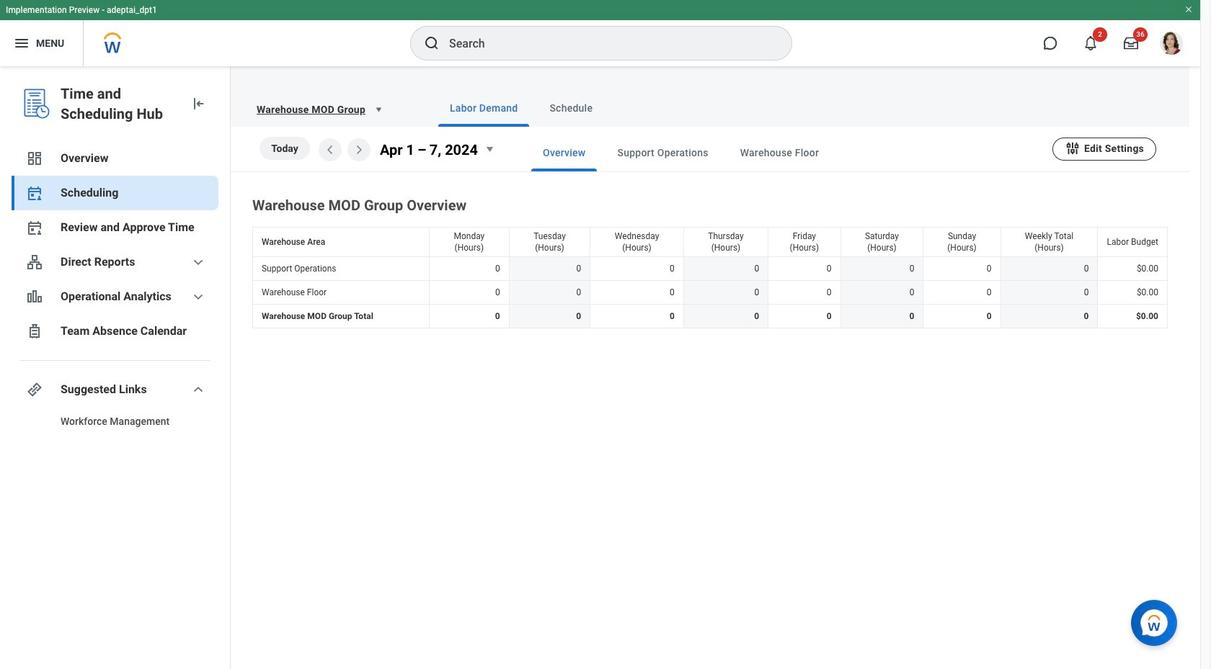 Task type: describe. For each thing, give the bounding box(es) containing it.
time and scheduling hub element
[[61, 84, 178, 124]]

chevron right small image
[[350, 141, 368, 159]]

chart image
[[26, 288, 43, 306]]

chevron down small image
[[190, 288, 207, 306]]

close environment banner image
[[1185, 5, 1193, 14]]

0 vertical spatial tab list
[[410, 89, 1173, 127]]



Task type: vqa. For each thing, say whether or not it's contained in the screenshot.
TAB LIST to the top
yes



Task type: locate. For each thing, give the bounding box(es) containing it.
notifications large image
[[1084, 36, 1098, 50]]

link image
[[26, 381, 43, 399]]

1 vertical spatial chevron down small image
[[190, 381, 207, 399]]

calendar user solid image up view team image
[[26, 219, 43, 237]]

2 chevron down small image from the top
[[190, 381, 207, 399]]

2 calendar user solid image from the top
[[26, 219, 43, 237]]

1 vertical spatial tab list
[[503, 134, 1053, 172]]

1 chevron down small image from the top
[[190, 254, 207, 271]]

configure image
[[1065, 140, 1081, 156]]

dashboard image
[[26, 150, 43, 167]]

banner
[[0, 0, 1201, 66]]

Search Workday  search field
[[449, 27, 762, 59]]

navigation pane region
[[0, 66, 231, 670]]

chevron down small image
[[190, 254, 207, 271], [190, 381, 207, 399]]

chevron left small image
[[322, 141, 339, 159]]

0 vertical spatial calendar user solid image
[[26, 185, 43, 202]]

inbox large image
[[1124, 36, 1139, 50]]

chevron down small image for 'link' image
[[190, 381, 207, 399]]

search image
[[423, 35, 441, 52]]

transformation import image
[[190, 95, 207, 112]]

0 vertical spatial chevron down small image
[[190, 254, 207, 271]]

chevron down small image for view team image
[[190, 254, 207, 271]]

justify image
[[13, 35, 30, 52]]

1 calendar user solid image from the top
[[26, 185, 43, 202]]

tab panel
[[231, 127, 1190, 332]]

caret down small image
[[371, 102, 386, 117]]

caret down small image
[[481, 141, 498, 158]]

calendar user solid image down dashboard icon
[[26, 185, 43, 202]]

view team image
[[26, 254, 43, 271]]

1 vertical spatial calendar user solid image
[[26, 219, 43, 237]]

tab list
[[410, 89, 1173, 127], [503, 134, 1053, 172]]

profile logan mcneil image
[[1160, 32, 1183, 58]]

calendar user solid image
[[26, 185, 43, 202], [26, 219, 43, 237]]

task timeoff image
[[26, 323, 43, 340]]



